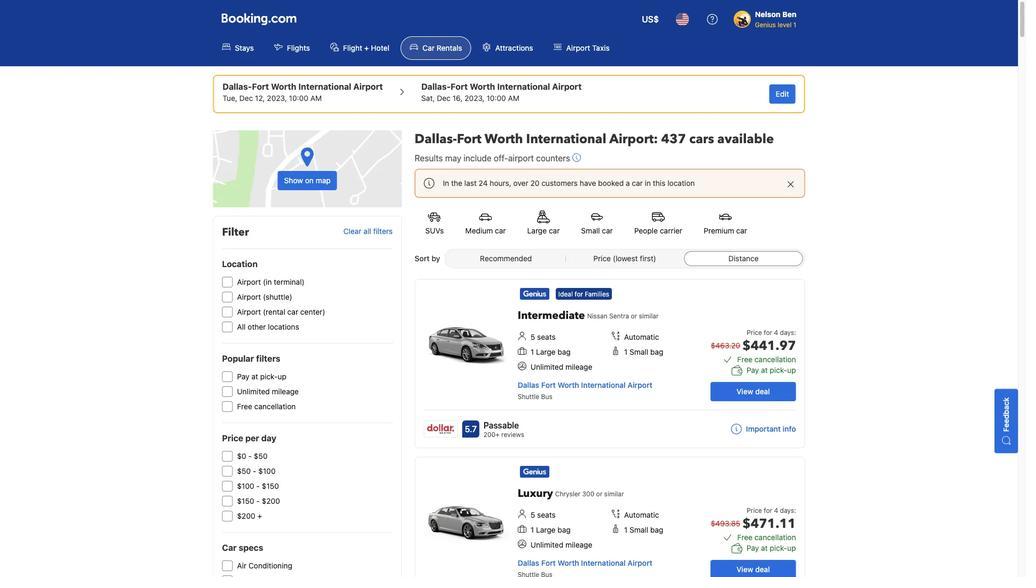 Task type: describe. For each thing, give the bounding box(es) containing it.
12,
[[255, 94, 265, 103]]

airport
[[509, 153, 534, 163]]

1 small bag for intermediate
[[625, 348, 664, 357]]

dallas fort worth international airport button for intermediate
[[518, 381, 653, 390]]

0 vertical spatial $150
[[262, 482, 279, 491]]

1 dallas-fort worth international airport group from the left
[[223, 80, 383, 104]]

suvs button
[[415, 204, 455, 243]]

2023, for dallas-fort worth international airport sat, dec 16, 2023, 10:00 am
[[465, 94, 485, 103]]

level
[[778, 21, 792, 28]]

1 vertical spatial unlimited mileage
[[237, 387, 299, 396]]

fort for dallas fort worth international airport shuttle bus
[[542, 381, 556, 390]]

large for intermediate
[[536, 348, 556, 357]]

dallas- for dallas-fort worth international airport sat, dec 16, 2023, 10:00 am
[[422, 82, 451, 92]]

300
[[583, 490, 595, 498]]

bus
[[541, 393, 553, 401]]

view for $471.11
[[737, 566, 754, 574]]

airport (in terminal)
[[237, 278, 305, 287]]

+ for flight
[[365, 44, 369, 52]]

people carrier
[[635, 226, 683, 235]]

over
[[514, 179, 529, 188]]

shuttle
[[518, 393, 540, 401]]

international for shuttle
[[582, 381, 626, 390]]

international for 437
[[527, 130, 607, 148]]

unlimited for luxury
[[531, 541, 564, 550]]

passable
[[484, 421, 519, 431]]

us$ button
[[636, 6, 666, 32]]

air
[[237, 562, 247, 571]]

1 vertical spatial $50
[[237, 467, 251, 476]]

airport (rental car center)
[[237, 308, 325, 317]]

rentals
[[437, 44, 462, 52]]

in the last 24 hours, over 20 customers have booked a car in this location
[[443, 179, 695, 188]]

worth for dallas-fort worth international airport sat, dec 16, 2023, 10:00 am
[[470, 82, 495, 92]]

1 down sentra
[[625, 348, 628, 357]]

fort for dallas-fort worth international airport sat, dec 16, 2023, 10:00 am
[[451, 82, 468, 92]]

last
[[465, 179, 477, 188]]

sat,
[[422, 94, 435, 103]]

2 dallas-fort worth international airport group from the left
[[422, 80, 582, 104]]

view deal button for $471.11
[[711, 560, 797, 578]]

unlimited mileage for intermediate
[[531, 363, 593, 372]]

deal for $441.97
[[756, 387, 770, 396]]

medium car
[[466, 226, 506, 235]]

if you choose one, you'll need to make your own way there - but prices can be a lot lower. image
[[573, 153, 581, 162]]

dallas-fort worth international airport sat, dec 16, 2023, 10:00 am
[[422, 82, 582, 103]]

similar for luxury
[[605, 490, 624, 498]]

sort
[[415, 254, 430, 263]]

on
[[305, 176, 314, 185]]

clear
[[344, 227, 362, 236]]

info
[[783, 425, 797, 434]]

if you choose one, you'll need to make your own way there - but prices can be a lot lower. image
[[573, 153, 581, 162]]

feedback
[[1002, 398, 1011, 432]]

days: for $441.97
[[781, 329, 797, 336]]

nelson
[[756, 10, 781, 19]]

cancellation for $471.11
[[755, 533, 797, 542]]

luxury chrysler 300 or similar
[[518, 487, 624, 501]]

drop-off date element
[[422, 93, 582, 104]]

seats for intermediate
[[538, 333, 556, 342]]

view deal for $471.11
[[737, 566, 770, 574]]

all
[[364, 227, 371, 236]]

premium
[[704, 226, 735, 235]]

airport taxis
[[567, 44, 610, 52]]

airport:
[[610, 130, 659, 148]]

unlimited for intermediate
[[531, 363, 564, 372]]

16,
[[453, 94, 463, 103]]

dallas- for dallas-fort worth international airport tue, dec 12, 2023, 10:00 am
[[223, 82, 252, 92]]

up for $441.97
[[788, 366, 797, 375]]

reviews
[[502, 431, 525, 439]]

0 vertical spatial $100
[[259, 467, 276, 476]]

show on map button
[[213, 130, 402, 208]]

flight + hotel link
[[321, 36, 399, 60]]

1 vertical spatial filters
[[256, 354, 281, 364]]

this
[[653, 179, 666, 188]]

airport inside dallas-fort worth international airport tue, dec 12, 2023, 10:00 am
[[354, 82, 383, 92]]

pay at pick-up for $471.11
[[747, 544, 797, 553]]

up down popular filters
[[278, 372, 287, 381]]

clear all filters
[[344, 227, 393, 236]]

0 vertical spatial $200
[[262, 497, 280, 506]]

1 up dallas fort worth international airport at right bottom
[[625, 526, 628, 535]]

counters
[[537, 153, 571, 163]]

$150 - $200
[[237, 497, 280, 506]]

ben
[[783, 10, 797, 19]]

intermediate nissan sentra or similar
[[518, 309, 659, 323]]

car for premium car
[[737, 226, 748, 235]]

attractions
[[496, 44, 534, 52]]

(in
[[263, 278, 272, 287]]

pay for $441.97
[[747, 366, 760, 375]]

large car button
[[517, 204, 571, 243]]

$0 - $50
[[237, 452, 268, 461]]

1 vertical spatial free
[[237, 402, 252, 411]]

cancellation for $441.97
[[755, 355, 797, 364]]

1 vertical spatial unlimited
[[237, 387, 270, 396]]

dallas fort worth international airport shuttle bus
[[518, 381, 653, 401]]

0 horizontal spatial $200
[[237, 512, 256, 521]]

day
[[261, 433, 277, 444]]

location
[[668, 179, 695, 188]]

view deal for $441.97
[[737, 387, 770, 396]]

by
[[432, 254, 440, 263]]

or for luxury
[[597, 490, 603, 498]]

fort for dallas fort worth international airport
[[542, 559, 556, 568]]

small inside button
[[582, 226, 600, 235]]

flight + hotel
[[343, 44, 390, 52]]

price for price for 4 days: $463.20 $441.97
[[747, 329, 763, 336]]

4 for $471.11
[[775, 507, 779, 514]]

premium car button
[[694, 204, 758, 243]]

fort for dallas-fort worth international airport: 437 cars available
[[457, 130, 482, 148]]

5.7 element
[[463, 421, 480, 438]]

suvs
[[426, 226, 444, 235]]

airport inside skip to main content element
[[567, 44, 591, 52]]

worth for dallas-fort worth international airport: 437 cars available
[[485, 130, 523, 148]]

airport inside dallas fort worth international airport shuttle bus
[[628, 381, 653, 390]]

1 inside nelson ben genius level 1
[[794, 21, 797, 28]]

large for luxury
[[536, 526, 556, 535]]

per
[[246, 433, 259, 444]]

$50 - $100
[[237, 467, 276, 476]]

us$
[[642, 14, 659, 24]]

car for large car
[[549, 226, 560, 235]]

pick-up location element
[[223, 80, 383, 93]]

0 vertical spatial for
[[575, 290, 583, 298]]

automatic for intermediate
[[625, 333, 660, 342]]

automatic for luxury
[[625, 511, 660, 520]]

dallas fort worth international airport button for luxury
[[518, 559, 653, 568]]

1 down luxury
[[531, 526, 534, 535]]

nissan
[[588, 312, 608, 320]]

car up locations
[[288, 308, 298, 317]]

flight
[[343, 44, 363, 52]]

hotel
[[371, 44, 390, 52]]

premium car
[[704, 226, 748, 235]]

international for sat,
[[498, 82, 550, 92]]

seats for luxury
[[538, 511, 556, 520]]

car for car specs
[[222, 543, 237, 553]]

medium
[[466, 226, 493, 235]]

$100 - $150
[[237, 482, 279, 491]]

hours,
[[490, 179, 512, 188]]

5 seats for luxury
[[531, 511, 556, 520]]

for for $471.11
[[764, 507, 773, 514]]

0 horizontal spatial $150
[[237, 497, 254, 506]]

all
[[237, 323, 246, 332]]

dallas-fort worth international airport tue, dec 12, 2023, 10:00 am
[[223, 82, 383, 103]]

other
[[248, 323, 266, 332]]

1 vertical spatial cancellation
[[254, 402, 296, 411]]

tue,
[[223, 94, 237, 103]]

up for $471.11
[[788, 544, 797, 553]]

free for $441.97
[[738, 355, 753, 364]]

small car
[[582, 226, 613, 235]]

dallas-fort worth international airport: 437 cars available
[[415, 130, 774, 148]]



Task type: vqa. For each thing, say whether or not it's contained in the screenshot.
$180.00's the 'Free cancellation'
no



Task type: locate. For each thing, give the bounding box(es) containing it.
2 4 from the top
[[775, 507, 779, 514]]

popular
[[222, 354, 254, 364]]

am inside dallas-fort worth international airport tue, dec 12, 2023, 10:00 am
[[311, 94, 322, 103]]

feedback button
[[995, 389, 1019, 454]]

0 horizontal spatial $50
[[237, 467, 251, 476]]

2 vertical spatial free cancellation
[[738, 533, 797, 542]]

sort by
[[415, 254, 440, 263]]

0 vertical spatial cancellation
[[755, 355, 797, 364]]

0 horizontal spatial 10:00
[[289, 94, 309, 103]]

off-
[[494, 153, 509, 163]]

worth for dallas fort worth international airport
[[558, 559, 580, 568]]

$100 up '$100 - $150'
[[259, 467, 276, 476]]

1 horizontal spatial 2023,
[[465, 94, 485, 103]]

pay at pick-up for $441.97
[[747, 366, 797, 375]]

1 vertical spatial +
[[258, 512, 262, 521]]

worth inside "dallas-fort worth international airport sat, dec 16, 2023, 10:00 am"
[[470, 82, 495, 92]]

1 vertical spatial product card group
[[415, 457, 806, 578]]

1 vertical spatial 1 large bag
[[531, 526, 571, 535]]

- down '$100 - $150'
[[256, 497, 260, 506]]

pick- for $471.11
[[770, 544, 788, 553]]

0 vertical spatial unlimited mileage
[[531, 363, 593, 372]]

0 vertical spatial deal
[[756, 387, 770, 396]]

2 automatic from the top
[[625, 511, 660, 520]]

1 dallas fort worth international airport button from the top
[[518, 381, 653, 390]]

similar inside luxury chrysler 300 or similar
[[605, 490, 624, 498]]

1 large bag down luxury
[[531, 526, 571, 535]]

pay down the popular
[[237, 372, 250, 381]]

car specs
[[222, 543, 263, 553]]

2 product card group from the top
[[415, 457, 806, 578]]

10:00 inside "dallas-fort worth international airport sat, dec 16, 2023, 10:00 am"
[[487, 94, 506, 103]]

skip to main content element
[[0, 0, 1019, 66]]

car left specs
[[222, 543, 237, 553]]

1 am from the left
[[311, 94, 322, 103]]

1 horizontal spatial $100
[[259, 467, 276, 476]]

10:00
[[289, 94, 309, 103], [487, 94, 506, 103]]

view deal down $471.11 on the right bottom
[[737, 566, 770, 574]]

international inside dallas-fort worth international airport tue, dec 12, 2023, 10:00 am
[[299, 82, 352, 92]]

1 seats from the top
[[538, 333, 556, 342]]

cancellation down $471.11 on the right bottom
[[755, 533, 797, 542]]

0 horizontal spatial or
[[597, 490, 603, 498]]

chrysler
[[556, 490, 581, 498]]

1
[[794, 21, 797, 28], [531, 348, 534, 357], [625, 348, 628, 357], [531, 526, 534, 535], [625, 526, 628, 535]]

view up important
[[737, 387, 754, 396]]

2 vertical spatial small
[[630, 526, 649, 535]]

pay down the price for 4 days: $493.85 $471.11
[[747, 544, 760, 553]]

1 large bag down intermediate
[[531, 348, 571, 357]]

0 vertical spatial free
[[738, 355, 753, 364]]

1 small bag
[[625, 348, 664, 357], [625, 526, 664, 535]]

1 10:00 from the left
[[289, 94, 309, 103]]

genius
[[756, 21, 776, 28]]

2 dallas fort worth international airport button from the top
[[518, 559, 653, 568]]

ideal
[[559, 290, 573, 298]]

price
[[594, 254, 611, 263], [747, 329, 763, 336], [222, 433, 243, 444], [747, 507, 763, 514]]

1 view from the top
[[737, 387, 754, 396]]

dec for dallas-fort worth international airport sat, dec 16, 2023, 10:00 am
[[437, 94, 451, 103]]

2 days: from the top
[[781, 507, 797, 514]]

edit
[[776, 90, 790, 98]]

specs
[[239, 543, 263, 553]]

1 horizontal spatial 10:00
[[487, 94, 506, 103]]

seats
[[538, 333, 556, 342], [538, 511, 556, 520]]

1 horizontal spatial $150
[[262, 482, 279, 491]]

stays
[[235, 44, 254, 52]]

dallas- up results
[[415, 130, 457, 148]]

sentra
[[610, 312, 630, 320]]

0 vertical spatial 1 large bag
[[531, 348, 571, 357]]

1 vertical spatial mileage
[[272, 387, 299, 396]]

am for dallas-fort worth international airport sat, dec 16, 2023, 10:00 am
[[508, 94, 520, 103]]

0 horizontal spatial 2023,
[[267, 94, 287, 103]]

filters inside button
[[373, 227, 393, 236]]

2 am from the left
[[508, 94, 520, 103]]

$441.97
[[743, 337, 797, 355]]

2 1 small bag from the top
[[625, 526, 664, 535]]

dallas-
[[223, 82, 252, 92], [422, 82, 451, 92], [415, 130, 457, 148]]

car
[[632, 179, 643, 188], [495, 226, 506, 235], [549, 226, 560, 235], [602, 226, 613, 235], [737, 226, 748, 235], [288, 308, 298, 317]]

1 horizontal spatial am
[[508, 94, 520, 103]]

5 seats down intermediate
[[531, 333, 556, 342]]

dec left 12,
[[240, 94, 253, 103]]

2 dec from the left
[[437, 94, 451, 103]]

search summary element
[[213, 75, 806, 113]]

10:00 for dallas-fort worth international airport sat, dec 16, 2023, 10:00 am
[[487, 94, 506, 103]]

similar inside the intermediate nissan sentra or similar
[[639, 312, 659, 320]]

at down popular filters
[[252, 372, 258, 381]]

+ inside skip to main content element
[[365, 44, 369, 52]]

+ for $200
[[258, 512, 262, 521]]

mileage for luxury
[[566, 541, 593, 550]]

0 vertical spatial large
[[528, 226, 547, 235]]

conditioning
[[249, 562, 292, 571]]

$100
[[259, 467, 276, 476], [237, 482, 254, 491]]

0 vertical spatial similar
[[639, 312, 659, 320]]

5 seats for intermediate
[[531, 333, 556, 342]]

similar for intermediate
[[639, 312, 659, 320]]

dallas- up sat, at top left
[[422, 82, 451, 92]]

car inside skip to main content element
[[423, 44, 435, 52]]

0 horizontal spatial similar
[[605, 490, 624, 498]]

1 horizontal spatial similar
[[639, 312, 659, 320]]

0 horizontal spatial dec
[[240, 94, 253, 103]]

2 view from the top
[[737, 566, 754, 574]]

$200 down '$100 - $150'
[[262, 497, 280, 506]]

0 vertical spatial days:
[[781, 329, 797, 336]]

or right sentra
[[631, 312, 638, 320]]

0 vertical spatial 5 seats
[[531, 333, 556, 342]]

2 10:00 from the left
[[487, 94, 506, 103]]

deal up important
[[756, 387, 770, 396]]

worth for dallas-fort worth international airport tue, dec 12, 2023, 10:00 am
[[271, 82, 297, 92]]

worth inside dallas fort worth international airport shuttle bus
[[558, 381, 580, 390]]

at down $471.11 on the right bottom
[[762, 544, 768, 553]]

deal down $471.11 on the right bottom
[[756, 566, 770, 574]]

-
[[248, 452, 252, 461], [253, 467, 256, 476], [257, 482, 260, 491], [256, 497, 260, 506]]

similar right sentra
[[639, 312, 659, 320]]

dallas for dallas fort worth international airport
[[518, 559, 540, 568]]

a
[[626, 179, 630, 188]]

+ down $150 - $200
[[258, 512, 262, 521]]

at
[[762, 366, 768, 375], [252, 372, 258, 381], [762, 544, 768, 553]]

0 horizontal spatial $100
[[237, 482, 254, 491]]

price up $441.97
[[747, 329, 763, 336]]

1 horizontal spatial dec
[[437, 94, 451, 103]]

large inside button
[[528, 226, 547, 235]]

pick- down $471.11 on the right bottom
[[770, 544, 788, 553]]

10:00 down the pick-up location element
[[289, 94, 309, 103]]

car left 'rentals'
[[423, 44, 435, 52]]

2 1 large bag from the top
[[531, 526, 571, 535]]

cancellation up day
[[254, 402, 296, 411]]

for inside price for 4 days: $463.20 $441.97
[[764, 329, 773, 336]]

2023, inside "dallas-fort worth international airport sat, dec 16, 2023, 10:00 am"
[[465, 94, 485, 103]]

or for intermediate
[[631, 312, 638, 320]]

price (lowest first)
[[594, 254, 657, 263]]

or right 300 on the bottom
[[597, 490, 603, 498]]

0 horizontal spatial +
[[258, 512, 262, 521]]

1 large bag for luxury
[[531, 526, 571, 535]]

1 vertical spatial view
[[737, 566, 754, 574]]

dallas for dallas fort worth international airport shuttle bus
[[518, 381, 540, 390]]

price left (lowest
[[594, 254, 611, 263]]

am for dallas-fort worth international airport tue, dec 12, 2023, 10:00 am
[[311, 94, 322, 103]]

price left per
[[222, 433, 243, 444]]

1 product card group from the top
[[415, 279, 809, 449]]

dec inside "dallas-fort worth international airport sat, dec 16, 2023, 10:00 am"
[[437, 94, 451, 103]]

international inside "dallas-fort worth international airport sat, dec 16, 2023, 10:00 am"
[[498, 82, 550, 92]]

1 automatic from the top
[[625, 333, 660, 342]]

0 vertical spatial 5
[[531, 333, 536, 342]]

price inside price for 4 days: $463.20 $441.97
[[747, 329, 763, 336]]

5 down intermediate
[[531, 333, 536, 342]]

dallas- up tue,
[[223, 82, 252, 92]]

10:00 down drop-off location element
[[487, 94, 506, 103]]

fort inside dallas fort worth international airport shuttle bus
[[542, 381, 556, 390]]

filters right the popular
[[256, 354, 281, 364]]

at for $441.97
[[762, 366, 768, 375]]

edit button
[[770, 84, 796, 104]]

0 vertical spatial or
[[631, 312, 638, 320]]

days: up $471.11 on the right bottom
[[781, 507, 797, 514]]

$150 up "$200 +"
[[237, 497, 254, 506]]

clear all filters button
[[344, 227, 393, 236]]

results
[[415, 153, 443, 163]]

1 vertical spatial seats
[[538, 511, 556, 520]]

2 vertical spatial mileage
[[566, 541, 593, 550]]

24
[[479, 179, 488, 188]]

1 down intermediate
[[531, 348, 534, 357]]

airport
[[567, 44, 591, 52], [354, 82, 383, 92], [553, 82, 582, 92], [237, 278, 261, 287], [237, 293, 261, 302], [237, 308, 261, 317], [628, 381, 653, 390], [628, 559, 653, 568]]

pay at pick-up
[[747, 366, 797, 375], [237, 372, 287, 381], [747, 544, 797, 553]]

people carrier button
[[624, 204, 694, 243]]

price per day
[[222, 433, 277, 444]]

unlimited up dallas fort worth international airport at right bottom
[[531, 541, 564, 550]]

pick- down $441.97
[[770, 366, 788, 375]]

unlimited mileage down popular filters
[[237, 387, 299, 396]]

2 vertical spatial unlimited mileage
[[531, 541, 593, 550]]

deal for $471.11
[[756, 566, 770, 574]]

5 seats down luxury
[[531, 511, 556, 520]]

small for intermediate
[[630, 348, 649, 357]]

locations
[[268, 323, 299, 332]]

2 vertical spatial cancellation
[[755, 533, 797, 542]]

price inside sort by element
[[594, 254, 611, 263]]

$50 down $0
[[237, 467, 251, 476]]

5 seats
[[531, 333, 556, 342], [531, 511, 556, 520]]

5 down luxury
[[531, 511, 536, 520]]

dallas inside dallas fort worth international airport shuttle bus
[[518, 381, 540, 390]]

car left small car
[[549, 226, 560, 235]]

1 horizontal spatial $200
[[262, 497, 280, 506]]

1 horizontal spatial filters
[[373, 227, 393, 236]]

seats down luxury
[[538, 511, 556, 520]]

free cancellation up day
[[237, 402, 296, 411]]

up down $441.97
[[788, 366, 797, 375]]

air conditioning
[[237, 562, 292, 571]]

pick- down popular filters
[[260, 372, 278, 381]]

price up $471.11 on the right bottom
[[747, 507, 763, 514]]

view deal button up important
[[711, 382, 797, 402]]

view
[[737, 387, 754, 396], [737, 566, 754, 574]]

1 4 from the top
[[775, 329, 779, 336]]

1 horizontal spatial +
[[365, 44, 369, 52]]

cancellation down $441.97
[[755, 355, 797, 364]]

at for $471.11
[[762, 544, 768, 553]]

dallas- inside "dallas-fort worth international airport sat, dec 16, 2023, 10:00 am"
[[422, 82, 451, 92]]

200+
[[484, 431, 500, 439]]

1 vertical spatial large
[[536, 348, 556, 357]]

1 dallas from the top
[[518, 381, 540, 390]]

show
[[284, 176, 303, 185]]

free cancellation down $471.11 on the right bottom
[[738, 533, 797, 542]]

dallas- for dallas-fort worth international airport: 437 cars available
[[415, 130, 457, 148]]

1 vertical spatial 5
[[531, 511, 536, 520]]

0 vertical spatial +
[[365, 44, 369, 52]]

for up $441.97
[[764, 329, 773, 336]]

view deal button for $441.97
[[711, 382, 797, 402]]

car for small car
[[602, 226, 613, 235]]

customers
[[542, 179, 578, 188]]

international for tue,
[[299, 82, 352, 92]]

ideal for families
[[559, 290, 610, 298]]

1 horizontal spatial dallas-fort worth international airport group
[[422, 80, 582, 104]]

4 for $441.97
[[775, 329, 779, 336]]

10:00 inside dallas-fort worth international airport tue, dec 12, 2023, 10:00 am
[[289, 94, 309, 103]]

- up $150 - $200
[[257, 482, 260, 491]]

1 vertical spatial car
[[222, 543, 237, 553]]

2023, for dallas-fort worth international airport tue, dec 12, 2023, 10:00 am
[[267, 94, 287, 103]]

view down the $493.85
[[737, 566, 754, 574]]

1 vertical spatial $100
[[237, 482, 254, 491]]

$471.11
[[743, 515, 797, 533]]

1 5 seats from the top
[[531, 333, 556, 342]]

- for $150
[[256, 497, 260, 506]]

1 view deal from the top
[[737, 387, 770, 396]]

1 vertical spatial view deal
[[737, 566, 770, 574]]

437
[[662, 130, 687, 148]]

at down $441.97
[[762, 366, 768, 375]]

important info button
[[732, 424, 797, 435]]

customer rating 5.7 passable element
[[484, 419, 525, 432]]

4 inside price for 4 days: $463.20 $441.97
[[775, 329, 779, 336]]

mileage down popular filters
[[272, 387, 299, 396]]

seats down intermediate
[[538, 333, 556, 342]]

20
[[531, 179, 540, 188]]

supplied by rc - dollar image
[[425, 421, 458, 437]]

0 vertical spatial small
[[582, 226, 600, 235]]

carrier
[[660, 226, 683, 235]]

unlimited mileage up bus
[[531, 363, 593, 372]]

pay at pick-up down $471.11 on the right bottom
[[747, 544, 797, 553]]

fort inside "dallas-fort worth international airport sat, dec 16, 2023, 10:00 am"
[[451, 82, 468, 92]]

product card group containing $441.97
[[415, 279, 809, 449]]

for inside the price for 4 days: $493.85 $471.11
[[764, 507, 773, 514]]

$493.85
[[711, 520, 741, 528]]

5 for intermediate
[[531, 333, 536, 342]]

1 horizontal spatial $50
[[254, 452, 268, 461]]

2 view deal button from the top
[[711, 560, 797, 578]]

fort inside dallas-fort worth international airport tue, dec 12, 2023, 10:00 am
[[252, 82, 269, 92]]

dec left 16,
[[437, 94, 451, 103]]

1 deal from the top
[[756, 387, 770, 396]]

days: up $441.97
[[781, 329, 797, 336]]

days: inside price for 4 days: $463.20 $441.97
[[781, 329, 797, 336]]

2 vertical spatial for
[[764, 507, 773, 514]]

free for $471.11
[[738, 533, 753, 542]]

- right $0
[[248, 452, 252, 461]]

up
[[788, 366, 797, 375], [278, 372, 287, 381], [788, 544, 797, 553]]

1 vertical spatial $150
[[237, 497, 254, 506]]

for right ideal
[[575, 290, 583, 298]]

2 vertical spatial free
[[738, 533, 753, 542]]

sort by element
[[445, 249, 806, 268]]

2 5 from the top
[[531, 511, 536, 520]]

0 vertical spatial 4
[[775, 329, 779, 336]]

medium car button
[[455, 204, 517, 243]]

large up recommended
[[528, 226, 547, 235]]

small car button
[[571, 204, 624, 243]]

dec for dallas-fort worth international airport tue, dec 12, 2023, 10:00 am
[[240, 94, 253, 103]]

1 2023, from the left
[[267, 94, 287, 103]]

0 vertical spatial $50
[[254, 452, 268, 461]]

- for $50
[[253, 467, 256, 476]]

1 vertical spatial similar
[[605, 490, 624, 498]]

2 dallas from the top
[[518, 559, 540, 568]]

for for $441.97
[[764, 329, 773, 336]]

- for $100
[[257, 482, 260, 491]]

0 vertical spatial view
[[737, 387, 754, 396]]

similar right 300 on the bottom
[[605, 490, 624, 498]]

2 2023, from the left
[[465, 94, 485, 103]]

pick- for $441.97
[[770, 366, 788, 375]]

unlimited mileage up dallas fort worth international airport at right bottom
[[531, 541, 593, 550]]

car for car rentals
[[423, 44, 435, 52]]

may
[[445, 153, 462, 163]]

dallas- inside dallas-fort worth international airport tue, dec 12, 2023, 10:00 am
[[223, 82, 252, 92]]

1 vertical spatial or
[[597, 490, 603, 498]]

1 right level
[[794, 21, 797, 28]]

$150
[[262, 482, 279, 491], [237, 497, 254, 506]]

pay down price for 4 days: $463.20 $441.97
[[747, 366, 760, 375]]

1 vertical spatial free cancellation
[[237, 402, 296, 411]]

passable 200+ reviews
[[484, 421, 525, 439]]

1 view deal button from the top
[[711, 382, 797, 402]]

dallas
[[518, 381, 540, 390], [518, 559, 540, 568]]

0 vertical spatial view deal button
[[711, 382, 797, 402]]

free down price for 4 days: $463.20 $441.97
[[738, 355, 753, 364]]

10:00 for dallas-fort worth international airport tue, dec 12, 2023, 10:00 am
[[289, 94, 309, 103]]

free
[[738, 355, 753, 364], [237, 402, 252, 411], [738, 533, 753, 542]]

1 vertical spatial small
[[630, 348, 649, 357]]

for up $471.11 on the right bottom
[[764, 507, 773, 514]]

free cancellation down $441.97
[[738, 355, 797, 364]]

1 vertical spatial dallas
[[518, 559, 540, 568]]

free cancellation for $471.11
[[738, 533, 797, 542]]

0 vertical spatial dallas fort worth international airport button
[[518, 381, 653, 390]]

5.7
[[465, 424, 477, 435]]

drop-off location element
[[422, 80, 582, 93]]

price for 4 days: $463.20 $441.97
[[711, 329, 797, 355]]

international
[[299, 82, 352, 92], [498, 82, 550, 92], [527, 130, 607, 148], [582, 381, 626, 390], [582, 559, 626, 568]]

1 vertical spatial for
[[764, 329, 773, 336]]

0 vertical spatial view deal
[[737, 387, 770, 396]]

1 small bag for luxury
[[625, 526, 664, 535]]

am down drop-off location element
[[508, 94, 520, 103]]

free down the price for 4 days: $493.85 $471.11
[[738, 533, 753, 542]]

0 horizontal spatial am
[[311, 94, 322, 103]]

2 deal from the top
[[756, 566, 770, 574]]

0 vertical spatial unlimited
[[531, 363, 564, 372]]

free cancellation for $441.97
[[738, 355, 797, 364]]

1 horizontal spatial or
[[631, 312, 638, 320]]

dallas-fort worth international airport group down "flights"
[[223, 80, 383, 104]]

1 vertical spatial $200
[[237, 512, 256, 521]]

first)
[[640, 254, 657, 263]]

1 1 small bag from the top
[[625, 348, 664, 357]]

1 vertical spatial days:
[[781, 507, 797, 514]]

0 vertical spatial car
[[423, 44, 435, 52]]

0 vertical spatial product card group
[[415, 279, 809, 449]]

view deal
[[737, 387, 770, 396], [737, 566, 770, 574]]

mileage for intermediate
[[566, 363, 593, 372]]

in
[[645, 179, 651, 188]]

days: inside the price for 4 days: $493.85 $471.11
[[781, 507, 797, 514]]

$0
[[237, 452, 246, 461]]

am inside "dallas-fort worth international airport sat, dec 16, 2023, 10:00 am"
[[508, 94, 520, 103]]

automatic
[[625, 333, 660, 342], [625, 511, 660, 520]]

2 seats from the top
[[538, 511, 556, 520]]

0 vertical spatial seats
[[538, 333, 556, 342]]

car right 'premium'
[[737, 226, 748, 235]]

dec inside dallas-fort worth international airport tue, dec 12, 2023, 10:00 am
[[240, 94, 253, 103]]

car inside button
[[495, 226, 506, 235]]

small for luxury
[[630, 526, 649, 535]]

view deal button
[[711, 382, 797, 402], [711, 560, 797, 578]]

1 large bag for intermediate
[[531, 348, 571, 357]]

0 horizontal spatial dallas-fort worth international airport group
[[223, 80, 383, 104]]

large car
[[528, 226, 560, 235]]

unlimited down popular filters
[[237, 387, 270, 396]]

2023, right 16,
[[465, 94, 485, 103]]

days: for $471.11
[[781, 507, 797, 514]]

price for 4 days: $493.85 $471.11
[[711, 507, 797, 533]]

2023, right 12,
[[267, 94, 287, 103]]

filters right all
[[373, 227, 393, 236]]

1 5 from the top
[[531, 333, 536, 342]]

4 up $471.11 on the right bottom
[[775, 507, 779, 514]]

4 inside the price for 4 days: $493.85 $471.11
[[775, 507, 779, 514]]

1 vertical spatial 5 seats
[[531, 511, 556, 520]]

am down the pick-up location element
[[311, 94, 322, 103]]

car up price (lowest first)
[[602, 226, 613, 235]]

worth for dallas fort worth international airport shuttle bus
[[558, 381, 580, 390]]

international inside dallas fort worth international airport shuttle bus
[[582, 381, 626, 390]]

price inside the price for 4 days: $493.85 $471.11
[[747, 507, 763, 514]]

$200 down $150 - $200
[[237, 512, 256, 521]]

pay at pick-up down popular filters
[[237, 372, 287, 381]]

0 vertical spatial automatic
[[625, 333, 660, 342]]

1 days: from the top
[[781, 329, 797, 336]]

price for price (lowest first)
[[594, 254, 611, 263]]

2 view deal from the top
[[737, 566, 770, 574]]

unlimited mileage for luxury
[[531, 541, 593, 550]]

mileage up dallas fort worth international airport shuttle bus
[[566, 363, 593, 372]]

2 vertical spatial large
[[536, 526, 556, 535]]

worth
[[271, 82, 297, 92], [470, 82, 495, 92], [485, 130, 523, 148], [558, 381, 580, 390], [558, 559, 580, 568]]

large down intermediate
[[536, 348, 556, 357]]

mileage up dallas fort worth international airport at right bottom
[[566, 541, 593, 550]]

pick-up date element
[[223, 93, 383, 104]]

0 vertical spatial mileage
[[566, 363, 593, 372]]

- for $0
[[248, 452, 252, 461]]

1 vertical spatial 1 small bag
[[625, 526, 664, 535]]

pay for $471.11
[[747, 544, 760, 553]]

airport taxis link
[[545, 36, 619, 60]]

car rentals link
[[401, 36, 472, 60]]

booked
[[598, 179, 624, 188]]

flights link
[[265, 36, 319, 60]]

1 vertical spatial automatic
[[625, 511, 660, 520]]

1 1 large bag from the top
[[531, 348, 571, 357]]

+ left the hotel on the left top of page
[[365, 44, 369, 52]]

1 vertical spatial deal
[[756, 566, 770, 574]]

in
[[443, 179, 449, 188]]

view deal button down $471.11 on the right bottom
[[711, 560, 797, 578]]

0 vertical spatial 1 small bag
[[625, 348, 664, 357]]

car for medium car
[[495, 226, 506, 235]]

0 horizontal spatial filters
[[256, 354, 281, 364]]

product card group
[[415, 279, 809, 449], [415, 457, 806, 578]]

view for $441.97
[[737, 387, 754, 396]]

fort for dallas-fort worth international airport tue, dec 12, 2023, 10:00 am
[[252, 82, 269, 92]]

luxury
[[518, 487, 553, 501]]

airport inside "dallas-fort worth international airport sat, dec 16, 2023, 10:00 am"
[[553, 82, 582, 92]]

intermediate
[[518, 309, 585, 323]]

free cancellation
[[738, 355, 797, 364], [237, 402, 296, 411], [738, 533, 797, 542]]

price for price for 4 days: $493.85 $471.11
[[747, 507, 763, 514]]

for
[[575, 290, 583, 298], [764, 329, 773, 336], [764, 507, 773, 514]]

worth inside dallas-fort worth international airport tue, dec 12, 2023, 10:00 am
[[271, 82, 297, 92]]

2 5 seats from the top
[[531, 511, 556, 520]]

or inside the intermediate nissan sentra or similar
[[631, 312, 638, 320]]

1 dec from the left
[[240, 94, 253, 103]]

price for price per day
[[222, 433, 243, 444]]

2 vertical spatial unlimited
[[531, 541, 564, 550]]

large down luxury
[[536, 526, 556, 535]]

car right the a
[[632, 179, 643, 188]]

pay at pick-up down $441.97
[[747, 366, 797, 375]]

2023, inside dallas-fort worth international airport tue, dec 12, 2023, 10:00 am
[[267, 94, 287, 103]]

product card group containing $471.11
[[415, 457, 806, 578]]

1 vertical spatial view deal button
[[711, 560, 797, 578]]

similar
[[639, 312, 659, 320], [605, 490, 624, 498]]

or inside luxury chrysler 300 or similar
[[597, 490, 603, 498]]

1 horizontal spatial car
[[423, 44, 435, 52]]

taxis
[[593, 44, 610, 52]]

all other locations
[[237, 323, 299, 332]]

0 vertical spatial free cancellation
[[738, 355, 797, 364]]

$50 up $50 - $100
[[254, 452, 268, 461]]

$100 down $50 - $100
[[237, 482, 254, 491]]

5 for luxury
[[531, 511, 536, 520]]

terminal)
[[274, 278, 305, 287]]

4 up $441.97
[[775, 329, 779, 336]]

dallas-fort worth international airport group
[[223, 80, 383, 104], [422, 80, 582, 104]]

0 horizontal spatial car
[[222, 543, 237, 553]]

0 vertical spatial dallas
[[518, 381, 540, 390]]



